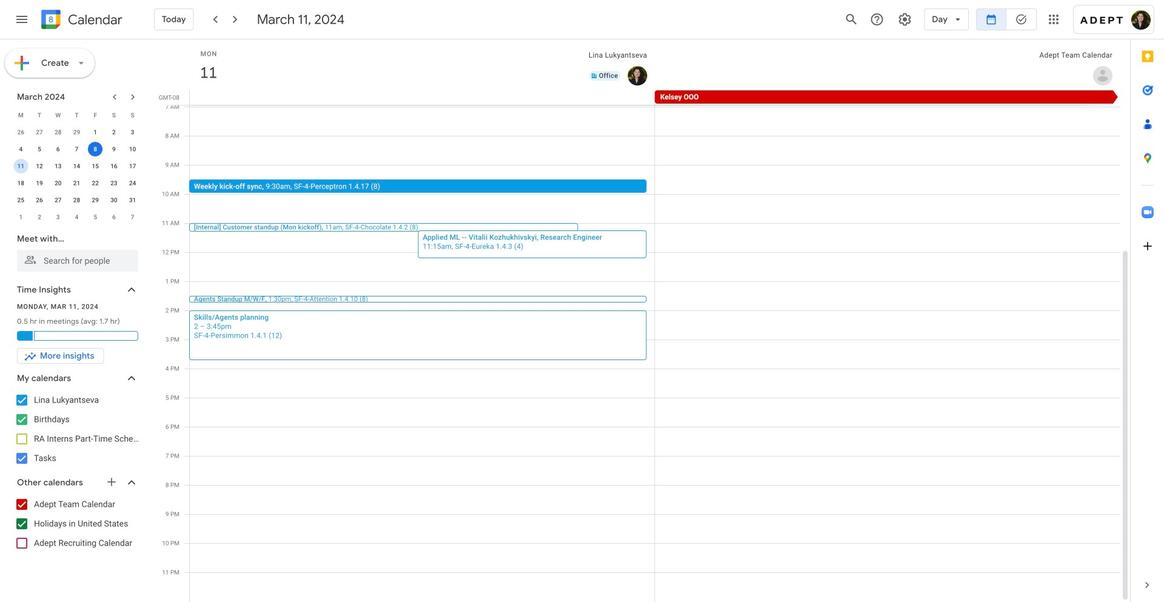 Task type: describe. For each thing, give the bounding box(es) containing it.
Search for people to meet text field
[[24, 250, 131, 272]]

28 element
[[69, 193, 84, 207]]

14 element
[[69, 159, 84, 173]]

calendar element
[[39, 7, 122, 34]]

february 26 element
[[14, 125, 28, 139]]

25 element
[[14, 193, 28, 207]]

27 element
[[51, 193, 65, 207]]

other calendars list
[[2, 495, 150, 553]]

13 element
[[51, 159, 65, 173]]

february 28 element
[[51, 125, 65, 139]]

11 element
[[14, 159, 28, 173]]

3 element
[[125, 125, 140, 139]]

26 element
[[32, 193, 47, 207]]

april 6 element
[[107, 210, 121, 224]]

22 element
[[88, 176, 103, 190]]

10 element
[[125, 142, 140, 156]]

8, today element
[[88, 142, 103, 156]]

15 element
[[88, 159, 103, 173]]

march 2024 grid
[[12, 107, 142, 226]]

monday, march 11 element
[[195, 59, 223, 87]]

my calendars list
[[2, 391, 150, 468]]

20 element
[[51, 176, 65, 190]]



Task type: locate. For each thing, give the bounding box(es) containing it.
grid
[[155, 39, 1130, 602]]

heading
[[65, 12, 122, 27]]

19 element
[[32, 176, 47, 190]]

0 horizontal spatial cell
[[12, 158, 30, 175]]

7 element
[[69, 142, 84, 156]]

add other calendars image
[[106, 476, 118, 488]]

april 5 element
[[88, 210, 103, 224]]

row group
[[12, 124, 142, 226]]

4 element
[[14, 142, 28, 156]]

23 element
[[107, 176, 121, 190]]

9 element
[[107, 142, 121, 156]]

tab list
[[1131, 39, 1164, 568]]

april 2 element
[[32, 210, 47, 224]]

17 element
[[125, 159, 140, 173]]

2 element
[[107, 125, 121, 139]]

16 element
[[107, 159, 121, 173]]

column header
[[190, 39, 655, 90]]

april 4 element
[[69, 210, 84, 224]]

heading inside the calendar element
[[65, 12, 122, 27]]

5 element
[[32, 142, 47, 156]]

settings menu image
[[898, 12, 912, 27]]

april 1 element
[[14, 210, 28, 224]]

cell up 15 element at top
[[86, 141, 105, 158]]

6 element
[[51, 142, 65, 156]]

30 element
[[107, 193, 121, 207]]

21 element
[[69, 176, 84, 190]]

1 horizontal spatial cell
[[86, 141, 105, 158]]

18 element
[[14, 176, 28, 190]]

29 element
[[88, 193, 103, 207]]

main drawer image
[[15, 12, 29, 27]]

february 27 element
[[32, 125, 47, 139]]

24 element
[[125, 176, 140, 190]]

april 7 element
[[125, 210, 140, 224]]

31 element
[[125, 193, 140, 207]]

row
[[184, 90, 1130, 105], [12, 107, 142, 124], [12, 124, 142, 141], [12, 141, 142, 158], [12, 158, 142, 175], [12, 175, 142, 192], [12, 192, 142, 209], [12, 209, 142, 226]]

april 3 element
[[51, 210, 65, 224]]

cell up 18 element
[[12, 158, 30, 175]]

february 29 element
[[69, 125, 84, 139]]

cell
[[86, 141, 105, 158], [12, 158, 30, 175]]

12 element
[[32, 159, 47, 173]]

1 element
[[88, 125, 103, 139]]

None search field
[[0, 228, 150, 272]]



Task type: vqa. For each thing, say whether or not it's contained in the screenshot.
5 AM in the top of the page
no



